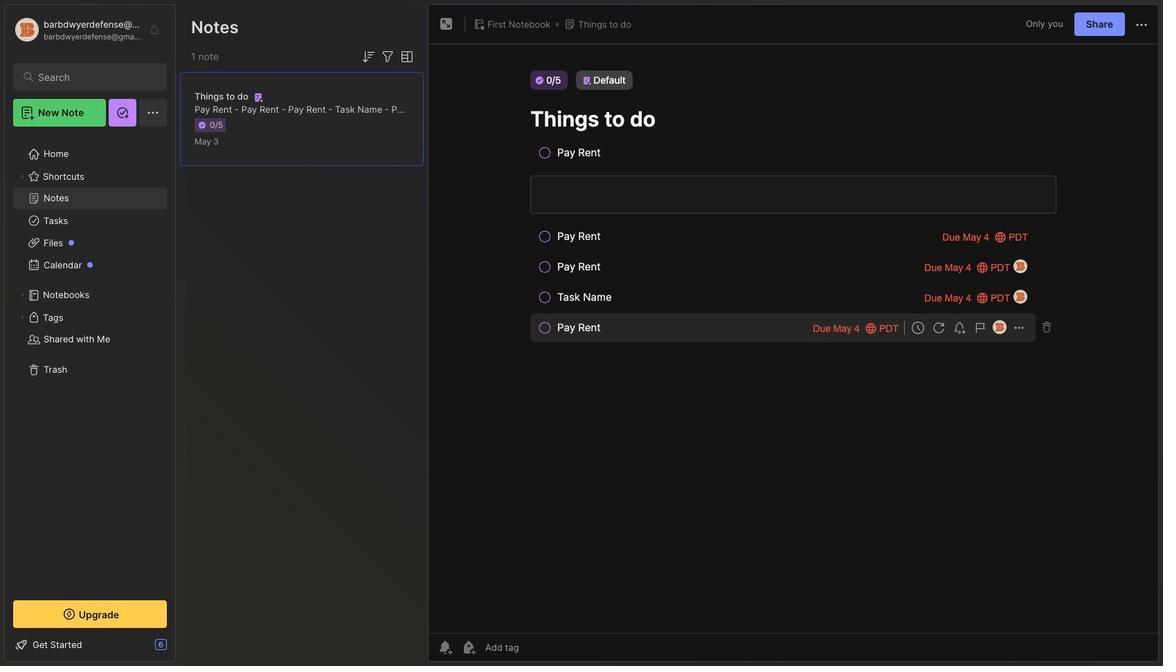 Task type: locate. For each thing, give the bounding box(es) containing it.
Account field
[[13, 16, 141, 44]]

Note Editor text field
[[429, 44, 1159, 634]]

Add filters field
[[379, 48, 396, 65]]

tree
[[5, 135, 175, 589]]

None search field
[[38, 69, 154, 85]]

click to collapse image
[[175, 641, 185, 658]]

more actions image
[[1134, 16, 1150, 33]]

add tag image
[[461, 640, 477, 656]]



Task type: vqa. For each thing, say whether or not it's contained in the screenshot.
'row group' at the bottom of the page
no



Task type: describe. For each thing, give the bounding box(es) containing it.
Search text field
[[38, 71, 154, 84]]

expand tags image
[[18, 314, 26, 322]]

Sort options field
[[360, 48, 377, 65]]

Add tag field
[[484, 642, 589, 654]]

add a reminder image
[[437, 640, 454, 656]]

expand notebooks image
[[18, 292, 26, 300]]

Help and Learning task checklist field
[[5, 634, 175, 656]]

none search field inside main element
[[38, 69, 154, 85]]

More actions field
[[1134, 15, 1150, 33]]

note window element
[[428, 4, 1159, 666]]

View options field
[[396, 48, 416, 65]]

main element
[[0, 0, 180, 667]]

expand note image
[[438, 16, 455, 33]]

tree inside main element
[[5, 135, 175, 589]]

add filters image
[[379, 48, 396, 65]]



